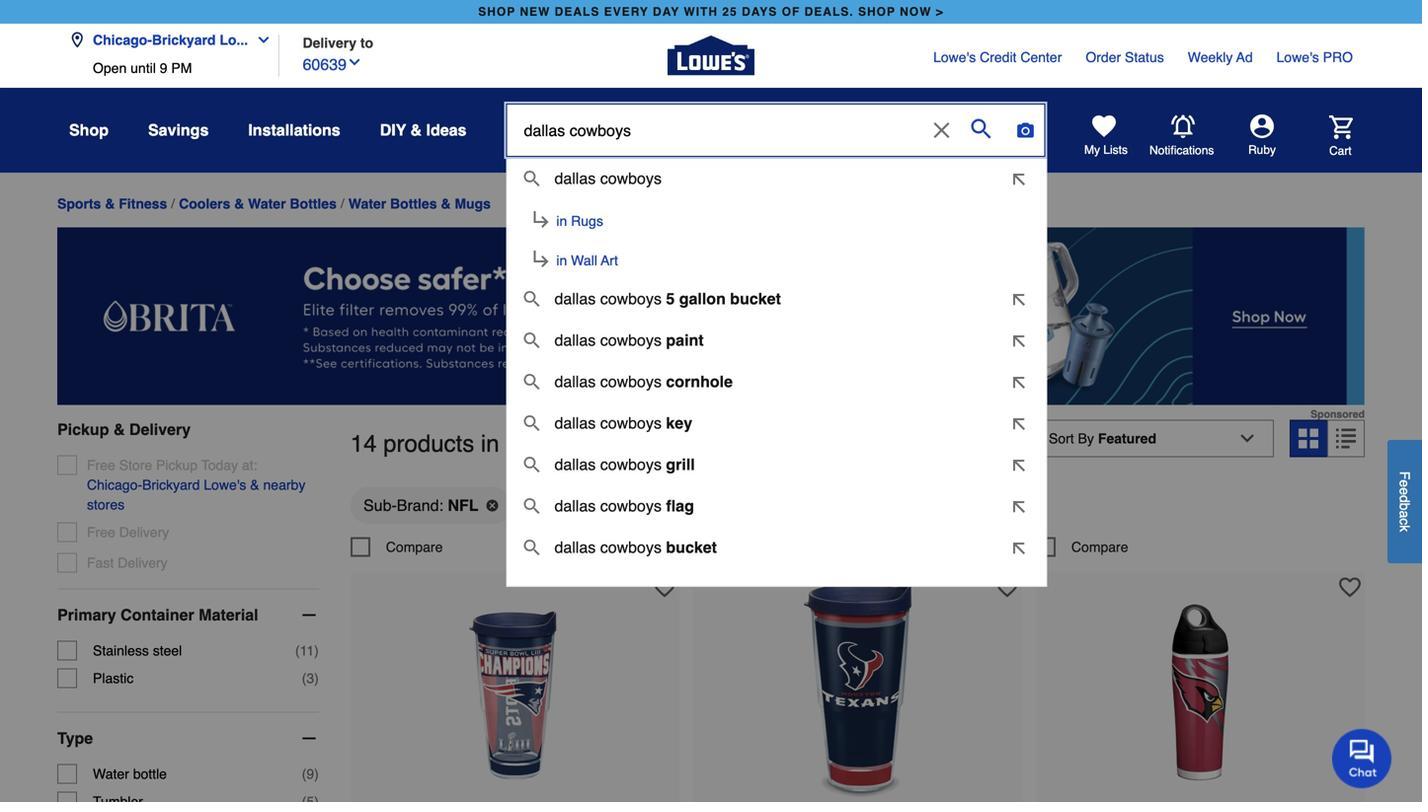 Task type: locate. For each thing, give the bounding box(es) containing it.
2 search icon image from the top
[[524, 291, 540, 307]]

1 free from the top
[[87, 458, 115, 474]]

chevron down image down to
[[347, 54, 362, 70]]

25
[[722, 5, 737, 19]]

1 vertical spatial mugs
[[740, 431, 802, 458]]

0 vertical spatial chicago-
[[93, 32, 152, 48]]

rugs
[[571, 213, 603, 229]]

2 minus image from the top
[[299, 729, 319, 749]]

3 ) from the top
[[314, 767, 319, 783]]

brickyard inside the 'chicago-brickyard lowe's & nearby stores'
[[142, 478, 200, 493]]

lowe's credit center
[[933, 49, 1062, 65]]

2 e from the top
[[1397, 488, 1413, 496]]

weekly
[[1188, 49, 1233, 65]]

chicago- up open
[[93, 32, 152, 48]]

3 dallas from the top
[[554, 331, 596, 350]]

0 vertical spatial nfl
[[506, 431, 552, 458]]

1 horizontal spatial heart outline image
[[1339, 577, 1361, 599]]

lowe's home improvement notification center image
[[1171, 115, 1195, 139]]

( 11 )
[[295, 644, 319, 659]]

2 cowboys from the top
[[600, 290, 662, 308]]

5 dallas from the top
[[554, 414, 596, 433]]

/
[[171, 196, 175, 212], [341, 196, 344, 212]]

chicago- up stores
[[87, 478, 142, 493]]

1 vertical spatial nfl
[[448, 497, 478, 515]]

in right subitem arrow image
[[556, 253, 567, 269]]

9 left pm
[[160, 60, 167, 76]]

0 horizontal spatial chevron down image
[[248, 32, 272, 48]]

0 horizontal spatial /
[[171, 196, 175, 212]]

0 horizontal spatial 9
[[160, 60, 167, 76]]

paint
[[666, 331, 704, 350]]

lowe's left 'pro'
[[1277, 49, 1319, 65]]

5 search icon image from the top
[[524, 416, 540, 432]]

in right subitem arrow icon
[[556, 213, 567, 229]]

/ left water bottles & mugs link
[[341, 196, 344, 212]]

8 search icon image from the top
[[524, 540, 540, 556]]

none search field containing dallas cowboys
[[506, 104, 1047, 606]]

3 cowboys from the top
[[600, 331, 662, 350]]

cowboys up dallas cowboys cornhole
[[600, 331, 662, 350]]

cowboys for cornhole
[[600, 373, 662, 391]]

bottles up flag
[[630, 431, 710, 458]]

advertisement region
[[57, 228, 1365, 420]]

1 vertical spatial brickyard
[[142, 478, 200, 493]]

6 search icon image from the top
[[524, 457, 540, 473]]

minus image inside type button
[[299, 729, 319, 749]]

/ right fitness
[[171, 196, 175, 212]]

cowboys up dallas cowboys grill
[[600, 414, 662, 433]]

dallas for dallas cowboys bucket
[[554, 539, 596, 557]]

1 horizontal spatial 9
[[306, 767, 314, 783]]

cowboys up "dallas cowboys flag" on the bottom of page
[[600, 456, 662, 474]]

1 dallas from the top
[[554, 169, 596, 188]]

0 vertical spatial bucket
[[730, 290, 781, 308]]

1 horizontal spatial /
[[341, 196, 344, 212]]

0 horizontal spatial mugs
[[455, 196, 491, 212]]

cowboys down dallas cowboys paint
[[600, 373, 662, 391]]

heart outline image
[[996, 577, 1018, 599], [1339, 577, 1361, 599]]

0 horizontal spatial heart outline image
[[996, 577, 1018, 599]]

) for ( 11 )
[[314, 644, 319, 659]]

0 horizontal spatial pickup
[[57, 421, 109, 439]]

nfl
[[506, 431, 552, 458], [448, 497, 478, 515]]

free
[[87, 458, 115, 474], [87, 525, 115, 541]]

lowe's down the today
[[204, 478, 246, 493]]

dallas cowboys paint
[[554, 331, 704, 350]]

free left store
[[87, 458, 115, 474]]

in wall art link
[[507, 241, 1046, 277], [529, 241, 1030, 277], [529, 251, 1030, 271]]

cowboys up dallas cowboys bucket
[[600, 497, 662, 516]]

ideas
[[426, 121, 467, 139]]

) down "11"
[[314, 671, 319, 687]]

lowe's for lowe's pro
[[1277, 49, 1319, 65]]

clear element
[[926, 105, 957, 156]]

diy & ideas
[[380, 121, 467, 139]]

diy
[[380, 121, 406, 139]]

free down stores
[[87, 525, 115, 541]]

0 vertical spatial pickup
[[57, 421, 109, 439]]

2 ) from the top
[[314, 671, 319, 687]]

mugs right grill
[[740, 431, 802, 458]]

sports & fitness link
[[57, 196, 167, 212]]

brickyard up pm
[[152, 32, 216, 48]]

e up b
[[1397, 488, 1413, 496]]

brickyard down the free store pickup today at:
[[142, 478, 200, 493]]

1 vertical spatial free
[[87, 525, 115, 541]]

9 down ( 3 )
[[306, 767, 314, 783]]

bucket down flag
[[666, 539, 717, 557]]

weekly ad link
[[1188, 47, 1253, 67]]

) up 3
[[314, 644, 319, 659]]

shop left 'new'
[[478, 5, 516, 19]]

) for ( 9 )
[[314, 767, 319, 783]]

0 vertical spatial mugs
[[455, 196, 491, 212]]

11
[[300, 644, 314, 659]]

c
[[1397, 519, 1413, 525]]

e up the d
[[1397, 480, 1413, 488]]

brickyard for lowe's
[[142, 478, 200, 493]]

dallas for dallas cowboys
[[554, 169, 596, 188]]

free delivery
[[87, 525, 169, 541]]

dallas cowboys link
[[524, 160, 1039, 200], [554, 161, 1003, 199], [554, 167, 1003, 191]]

water left bottle at the bottom left of page
[[93, 767, 129, 783]]

cowboys for key
[[600, 414, 662, 433]]

minus image up the ( 11 )
[[299, 606, 319, 626]]

0 vertical spatial chevron down image
[[248, 32, 272, 48]]

nfl up clear
[[506, 431, 552, 458]]

dallas cowboys bucket
[[554, 539, 717, 557]]

pickup & delivery
[[57, 421, 191, 439]]

all
[[563, 498, 581, 514]]

shop left now at the top of page
[[858, 5, 896, 19]]

cowboys up rugs
[[600, 169, 662, 188]]

diy & ideas button
[[380, 113, 467, 148]]

to
[[360, 35, 373, 51]]

mugs left subitem arrow icon
[[455, 196, 491, 212]]

location image
[[69, 32, 85, 48]]

5
[[666, 290, 675, 308]]

clear all
[[525, 498, 581, 514]]

8 dallas from the top
[[554, 539, 596, 557]]

1 horizontal spatial mugs
[[740, 431, 802, 458]]

stainless
[[93, 644, 149, 659]]

0 horizontal spatial shop
[[478, 5, 516, 19]]

None search field
[[506, 104, 1047, 606]]

compare inside 1001062552 element
[[386, 540, 443, 555]]

& right coolers
[[234, 196, 244, 212]]

chevron down image
[[248, 32, 272, 48], [347, 54, 362, 70]]

grill
[[666, 456, 695, 474]]

minus image
[[299, 606, 319, 626], [299, 729, 319, 749]]

)
[[314, 644, 319, 659], [314, 671, 319, 687], [314, 767, 319, 783]]

list view image
[[1336, 429, 1356, 449]]

0 vertical spatial free
[[87, 458, 115, 474]]

chicago- inside the 'chicago-brickyard lowe's & nearby stores'
[[87, 478, 142, 493]]

chicago-brickyard lo... button
[[69, 20, 280, 60]]

0 vertical spatial brickyard
[[152, 32, 216, 48]]

2 vertical spatial (
[[302, 767, 306, 783]]

e
[[1397, 480, 1413, 488], [1397, 488, 1413, 496]]

2 vertical spatial )
[[314, 767, 319, 783]]

0 horizontal spatial bottles
[[290, 196, 337, 212]]

& down at: at the left of the page
[[250, 478, 259, 493]]

2 free from the top
[[87, 525, 115, 541]]

4 dallas from the top
[[554, 373, 596, 391]]

0 vertical spatial )
[[314, 644, 319, 659]]

heart outline image
[[654, 577, 675, 599]]

compare for 1001061558 element
[[1071, 540, 1128, 555]]

search icon image for dallas cowboys grill
[[524, 457, 540, 473]]

minus image up ( 9 )
[[299, 729, 319, 749]]

list box containing sub-brand:
[[350, 486, 1365, 538]]

cowboys for 5 gallon bucket
[[600, 290, 662, 308]]

minus image for primary container material
[[299, 606, 319, 626]]

1 vertical spatial pickup
[[156, 458, 198, 474]]

7 dallas from the top
[[554, 497, 596, 516]]

search icon image for dallas cowboys bucket
[[524, 540, 540, 556]]

6 cowboys from the top
[[600, 456, 662, 474]]

7 cowboys from the top
[[600, 497, 662, 516]]

dallas
[[554, 169, 596, 188], [554, 290, 596, 308], [554, 331, 596, 350], [554, 373, 596, 391], [554, 414, 596, 433], [554, 456, 596, 474], [554, 497, 596, 516], [554, 539, 596, 557]]

sports
[[57, 196, 101, 212]]

1 vertical spatial chicago-
[[87, 478, 142, 493]]

0 vertical spatial minus image
[[299, 606, 319, 626]]

2 compare from the left
[[1071, 540, 1128, 555]]

camera image
[[1016, 120, 1035, 140]]

1 vertical spatial in
[[556, 253, 567, 269]]

1 vertical spatial 9
[[306, 767, 314, 783]]

dallas for dallas cowboys flag
[[554, 497, 596, 516]]

1 horizontal spatial bucket
[[730, 290, 781, 308]]

in rugs link
[[507, 201, 1046, 237], [529, 201, 1030, 237], [529, 211, 1030, 231]]

in right products
[[481, 431, 499, 458]]

cowboys for grill
[[600, 456, 662, 474]]

7 search icon image from the top
[[524, 499, 540, 515]]

1 horizontal spatial lowe's
[[933, 49, 976, 65]]

plastic
[[93, 671, 134, 687]]

products
[[383, 431, 474, 458]]

1 horizontal spatial chevron down image
[[347, 54, 362, 70]]

lowe's
[[933, 49, 976, 65], [1277, 49, 1319, 65], [204, 478, 246, 493]]

bottles down installations button
[[290, 196, 337, 212]]

0 vertical spatial 9
[[160, 60, 167, 76]]

pickup
[[57, 421, 109, 439], [156, 458, 198, 474]]

close circle filled image
[[486, 500, 498, 512]]

1 vertical spatial minus image
[[299, 729, 319, 749]]

dallas for dallas cowboys key
[[554, 414, 596, 433]]

) down ( 3 )
[[314, 767, 319, 783]]

0 horizontal spatial lowe's
[[204, 478, 246, 493]]

pickup up stores
[[57, 421, 109, 439]]

search icon image for dallas cowboys key
[[524, 416, 540, 432]]

free store pickup today at:
[[87, 458, 257, 474]]

1 horizontal spatial pickup
[[156, 458, 198, 474]]

1 compare from the left
[[386, 540, 443, 555]]

chicago- for chicago-brickyard lowe's & nearby stores
[[87, 478, 142, 493]]

in
[[556, 213, 567, 229], [556, 253, 567, 269], [481, 431, 499, 458]]

1 horizontal spatial compare
[[1071, 540, 1128, 555]]

coolers & water bottles link
[[179, 196, 337, 212]]

0 horizontal spatial compare
[[386, 540, 443, 555]]

& right diy
[[410, 121, 422, 139]]

cowboys left 5
[[600, 290, 662, 308]]

clear
[[525, 498, 560, 514]]

search icon image for dallas cowboys flag
[[524, 499, 540, 515]]

1 vertical spatial )
[[314, 671, 319, 687]]

2 horizontal spatial lowe's
[[1277, 49, 1319, 65]]

order
[[1086, 49, 1121, 65]]

search icon image for dallas cowboys paint
[[524, 333, 540, 349]]

primary container material button
[[57, 590, 319, 642]]

4 search icon image from the top
[[524, 374, 540, 390]]

subitem arrow image
[[529, 247, 553, 271]]

brickyard inside button
[[152, 32, 216, 48]]

dallas cowboys grill
[[554, 456, 695, 474]]

compare
[[386, 540, 443, 555], [1071, 540, 1128, 555]]

k
[[1397, 525, 1413, 532]]

3 search icon image from the top
[[524, 333, 540, 349]]

1 shop from the left
[[478, 5, 516, 19]]

cowboys for paint
[[600, 331, 662, 350]]

0 horizontal spatial nfl
[[448, 497, 478, 515]]

in wall art
[[556, 253, 618, 269]]

ruby button
[[1215, 115, 1310, 158]]

chevron down image left delivery to
[[248, 32, 272, 48]]

1001061558 element
[[1036, 538, 1128, 557]]

6 dallas from the top
[[554, 456, 596, 474]]

4 cowboys from the top
[[600, 373, 662, 391]]

weekly ad
[[1188, 49, 1253, 65]]

bucket right "gallon"
[[730, 290, 781, 308]]

1 cowboys from the top
[[600, 169, 662, 188]]

& up store
[[113, 421, 125, 439]]

&
[[410, 121, 422, 139], [105, 196, 115, 212], [234, 196, 244, 212], [441, 196, 451, 212], [113, 421, 125, 439], [717, 431, 734, 458], [250, 478, 259, 493]]

shop new deals every day with 25 days of deals. shop now > link
[[474, 0, 948, 24]]

0 vertical spatial in
[[556, 213, 567, 229]]

list box
[[350, 486, 1365, 538]]

0 horizontal spatial bucket
[[666, 539, 717, 557]]

fast
[[87, 556, 114, 571]]

compare inside 1001061558 element
[[1071, 540, 1128, 555]]

& inside button
[[410, 121, 422, 139]]

2 heart outline image from the left
[[1339, 577, 1361, 599]]

(
[[295, 644, 300, 659], [302, 671, 306, 687], [302, 767, 306, 783]]

pickup up the 'chicago-brickyard lowe's & nearby stores'
[[156, 458, 198, 474]]

shop
[[478, 5, 516, 19], [858, 5, 896, 19]]

1 ) from the top
[[314, 644, 319, 659]]

with
[[684, 5, 718, 19]]

bucket
[[730, 290, 781, 308], [666, 539, 717, 557]]

cowboys down "dallas cowboys flag" on the bottom of page
[[600, 539, 662, 557]]

search icon image for dallas cowboys 5 gallon bucket
[[524, 291, 540, 307]]

savings
[[148, 121, 209, 139]]

( for 3
[[302, 671, 306, 687]]

sub-
[[363, 497, 397, 515]]

free for free delivery
[[87, 525, 115, 541]]

5 cowboys from the top
[[600, 414, 662, 433]]

d
[[1397, 496, 1413, 503]]

2 shop from the left
[[858, 5, 896, 19]]

1 vertical spatial chevron down image
[[347, 54, 362, 70]]

nfl left "close circle filled" icon
[[448, 497, 478, 515]]

1 horizontal spatial nfl
[[506, 431, 552, 458]]

1 vertical spatial (
[[302, 671, 306, 687]]

& right sports
[[105, 196, 115, 212]]

cowboys
[[600, 169, 662, 188], [600, 290, 662, 308], [600, 331, 662, 350], [600, 373, 662, 391], [600, 414, 662, 433], [600, 456, 662, 474], [600, 497, 662, 516], [600, 539, 662, 557]]

8 cowboys from the top
[[600, 539, 662, 557]]

chicago- inside button
[[93, 32, 152, 48]]

center
[[1021, 49, 1062, 65]]

flag
[[666, 497, 694, 516]]

installations
[[248, 121, 340, 139]]

lowe's left credit
[[933, 49, 976, 65]]

search icon image
[[524, 171, 540, 187], [524, 291, 540, 307], [524, 333, 540, 349], [524, 374, 540, 390], [524, 416, 540, 432], [524, 457, 540, 473], [524, 499, 540, 515], [524, 540, 540, 556]]

minus image inside the 'primary container material' button
[[299, 606, 319, 626]]

bottles down diy & ideas button
[[390, 196, 437, 212]]

f e e d b a c k
[[1397, 472, 1413, 532]]

wall
[[571, 253, 597, 269]]

water right coolers
[[248, 196, 286, 212]]

2 dallas from the top
[[554, 290, 596, 308]]

deals.
[[805, 5, 854, 19]]

chevron down image inside chicago-brickyard lo... button
[[248, 32, 272, 48]]

1 minus image from the top
[[299, 606, 319, 626]]

1 horizontal spatial shop
[[858, 5, 896, 19]]

& down ideas
[[441, 196, 451, 212]]

container
[[121, 606, 194, 625]]

0 vertical spatial (
[[295, 644, 300, 659]]

1 horizontal spatial bottles
[[390, 196, 437, 212]]



Task type: vqa. For each thing, say whether or not it's contained in the screenshot.
sixth search icon from the bottom
yes



Task type: describe. For each thing, give the bounding box(es) containing it.
mugs inside sports & fitness / coolers & water bottles / water bottles & mugs
[[455, 196, 491, 212]]

every
[[604, 5, 649, 19]]

) for ( 3 )
[[314, 671, 319, 687]]

order status
[[1086, 49, 1164, 65]]

delivery down 'free delivery'
[[118, 556, 168, 571]]

water bottle
[[93, 767, 167, 783]]

delivery to
[[303, 35, 373, 51]]

open until 9 pm
[[93, 60, 192, 76]]

credit
[[980, 49, 1017, 65]]

type
[[57, 730, 93, 748]]

delivery up 60639
[[303, 35, 357, 51]]

material
[[199, 606, 258, 625]]

savings button
[[148, 113, 209, 148]]

steel
[[153, 644, 182, 659]]

1 e from the top
[[1397, 480, 1413, 488]]

dallas cowboys key
[[554, 414, 692, 433]]

until
[[130, 60, 156, 76]]

cowboys for bucket
[[600, 539, 662, 557]]

lowe's inside the 'chicago-brickyard lowe's & nearby stores'
[[204, 478, 246, 493]]

status
[[1125, 49, 1164, 65]]

a
[[1397, 511, 1413, 519]]

grid view image
[[1299, 429, 1318, 449]]

lowe's credit center link
[[933, 47, 1062, 67]]

search image
[[971, 119, 991, 139]]

cart button
[[1302, 115, 1353, 159]]

fast delivery
[[87, 556, 168, 571]]

f e e d b a c k button
[[1388, 440, 1422, 564]]

now
[[900, 5, 932, 19]]

ad
[[1236, 49, 1253, 65]]

key
[[666, 414, 692, 433]]

Search Query text field
[[507, 105, 924, 156]]

dallas cowboys 5 gallon bucket
[[554, 290, 781, 308]]

clear image
[[930, 119, 953, 142]]

f
[[1397, 472, 1413, 480]]

1 / from the left
[[171, 196, 175, 212]]

order status link
[[1086, 47, 1164, 67]]

& right grill
[[717, 431, 734, 458]]

sub-brand: nfl
[[363, 497, 478, 515]]

brickyard for lo...
[[152, 32, 216, 48]]

compare for 1001062552 element
[[386, 540, 443, 555]]

1001062552 element
[[350, 538, 443, 557]]

& inside the 'chicago-brickyard lowe's & nearby stores'
[[250, 478, 259, 493]]

today
[[201, 458, 238, 474]]

stainless steel
[[93, 644, 182, 659]]

lowe's home improvement logo image
[[668, 12, 755, 99]]

chat invite button image
[[1332, 729, 1393, 789]]

chevron down image inside 60639 "button"
[[347, 54, 362, 70]]

nearby
[[263, 478, 305, 493]]

free for free store pickup today at:
[[87, 458, 115, 474]]

chicago- for chicago-brickyard lo...
[[93, 32, 152, 48]]

primary
[[57, 606, 116, 625]]

dallas for dallas cowboys 5 gallon bucket
[[554, 290, 596, 308]]

deals
[[555, 5, 600, 19]]

days
[[742, 5, 778, 19]]

( 9 )
[[302, 767, 319, 783]]

( 3 )
[[302, 671, 319, 687]]

water up all
[[558, 431, 623, 458]]

delivery up fast delivery
[[119, 525, 169, 541]]

1 vertical spatial bucket
[[666, 539, 717, 557]]

fitness
[[119, 196, 167, 212]]

60639
[[303, 55, 347, 74]]

cart
[[1329, 144, 1352, 158]]

2 horizontal spatial bottles
[[630, 431, 710, 458]]

search icon image for dallas cowboys cornhole
[[524, 374, 540, 390]]

lists
[[1103, 143, 1128, 157]]

lo...
[[220, 32, 248, 48]]

type button
[[57, 714, 319, 765]]

>
[[936, 5, 944, 19]]

water bottles & mugs link
[[348, 196, 491, 212]]

1001251216 element
[[693, 538, 786, 557]]

cowboys for flag
[[600, 497, 662, 516]]

lowe's pro
[[1277, 49, 1353, 65]]

gallon
[[679, 290, 726, 308]]

pm
[[171, 60, 192, 76]]

1 heart outline image from the left
[[996, 577, 1018, 599]]

primary container material
[[57, 606, 258, 625]]

dallas cowboys
[[554, 169, 662, 188]]

in for in rugs
[[556, 213, 567, 229]]

2 / from the left
[[341, 196, 344, 212]]

store
[[119, 458, 152, 474]]

my
[[1084, 143, 1100, 157]]

shop
[[69, 121, 109, 139]]

minus image for type
[[299, 729, 319, 749]]

brand:
[[397, 497, 443, 515]]

( for 9
[[302, 767, 306, 783]]

in for in wall art
[[556, 253, 567, 269]]

chicago-brickyard lowe's & nearby stores
[[87, 478, 305, 513]]

shop new deals every day with 25 days of deals. shop now >
[[478, 5, 944, 19]]

dallas for dallas cowboys grill
[[554, 456, 596, 474]]

cornhole
[[666, 373, 733, 391]]

dallas for dallas cowboys cornhole
[[554, 373, 596, 391]]

installations button
[[248, 113, 340, 148]]

coolers
[[179, 196, 230, 212]]

lowe's home improvement lists image
[[1092, 115, 1116, 138]]

delivery up the free store pickup today at:
[[129, 421, 191, 439]]

b
[[1397, 503, 1413, 511]]

art
[[601, 253, 618, 269]]

dallas cowboys flag
[[554, 497, 694, 516]]

clear all button
[[523, 486, 583, 526]]

dallas cowboys cornhole
[[554, 373, 733, 391]]

nfl inside list box
[[448, 497, 478, 515]]

lowe's pro link
[[1277, 47, 1353, 67]]

water down diy
[[348, 196, 386, 212]]

1 search icon image from the top
[[524, 171, 540, 187]]

lowe's home improvement cart image
[[1329, 115, 1353, 139]]

( for 11
[[295, 644, 300, 659]]

ruby
[[1248, 143, 1276, 157]]

subitem arrow image
[[529, 207, 553, 231]]

2 vertical spatial in
[[481, 431, 499, 458]]

in rugs
[[556, 213, 603, 229]]

dallas for dallas cowboys paint
[[554, 331, 596, 350]]

14
[[350, 431, 377, 458]]

at:
[[242, 458, 257, 474]]

my lists
[[1084, 143, 1128, 157]]

day
[[653, 5, 680, 19]]

bottle
[[133, 767, 167, 783]]

lowe's for lowe's credit center
[[933, 49, 976, 65]]

my lists link
[[1084, 115, 1128, 158]]

14 products in nfl water bottles & mugs
[[350, 431, 802, 458]]

of
[[782, 5, 800, 19]]

sports & fitness / coolers & water bottles / water bottles & mugs
[[57, 196, 491, 212]]



